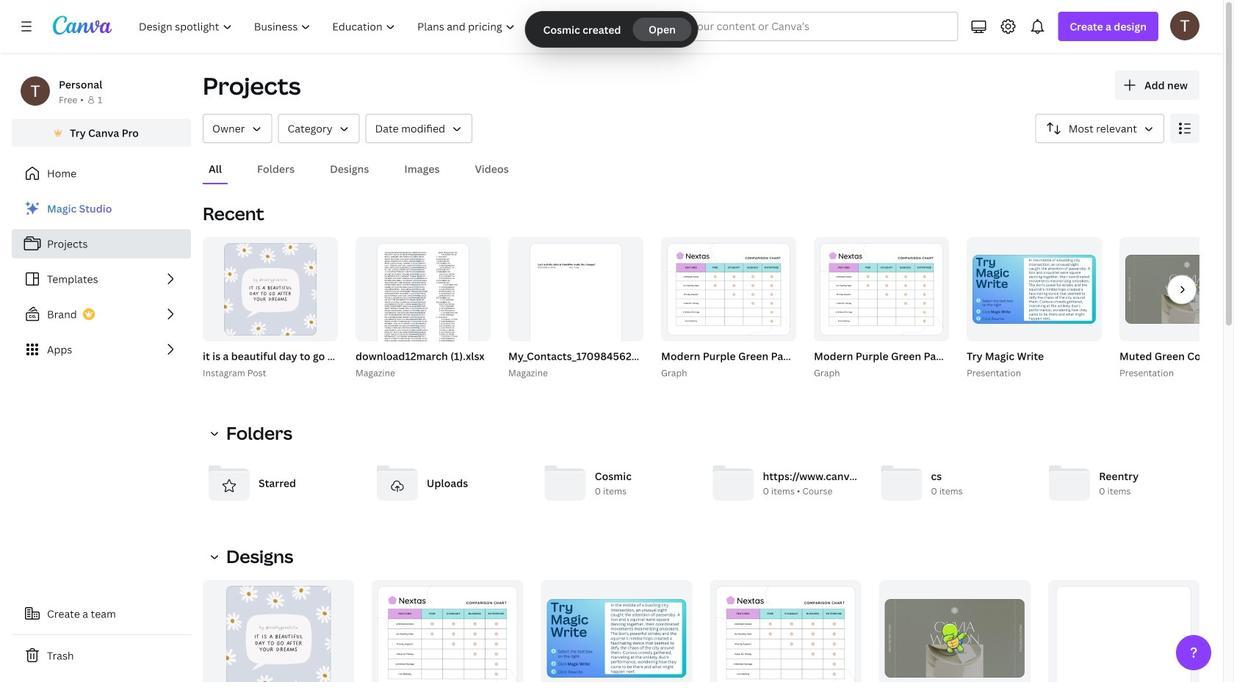 Task type: vqa. For each thing, say whether or not it's contained in the screenshot.
Owner button
yes



Task type: locate. For each thing, give the bounding box(es) containing it.
None search field
[[626, 12, 958, 41]]

status
[[526, 12, 698, 47]]

Category button
[[278, 114, 360, 143]]

group
[[200, 237, 417, 381], [203, 237, 338, 342], [353, 237, 491, 381], [356, 237, 491, 363], [506, 237, 659, 381], [658, 237, 939, 381], [811, 237, 1092, 381], [814, 237, 949, 342], [964, 237, 1102, 381], [967, 237, 1102, 342], [1117, 237, 1234, 381], [1120, 237, 1234, 342], [203, 580, 354, 683], [372, 580, 523, 683], [541, 580, 693, 683], [710, 580, 862, 683], [879, 580, 1031, 683], [1048, 580, 1200, 683]]

Sort by button
[[1036, 114, 1165, 143]]

list
[[12, 194, 191, 364]]



Task type: describe. For each thing, give the bounding box(es) containing it.
terry turtle image
[[1170, 11, 1200, 40]]

top level navigation element
[[129, 12, 590, 41]]

Search search field
[[655, 12, 929, 40]]

Date modified button
[[366, 114, 473, 143]]

Owner button
[[203, 114, 272, 143]]



